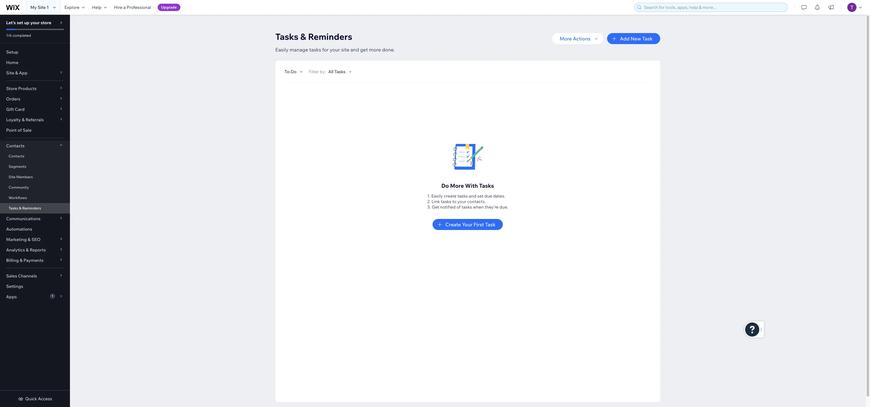 Task type: locate. For each thing, give the bounding box(es) containing it.
communications
[[6, 216, 41, 222]]

of inside "sidebar" element
[[18, 128, 22, 133]]

1 horizontal spatial of
[[457, 205, 461, 210]]

1 right my at the top of page
[[47, 5, 49, 10]]

reminders
[[308, 31, 352, 42], [22, 206, 41, 211]]

1 vertical spatial site
[[6, 70, 14, 76]]

help
[[92, 5, 101, 10]]

0 horizontal spatial and
[[350, 47, 359, 53]]

1 horizontal spatial your
[[330, 47, 340, 53]]

to
[[452, 199, 456, 205]]

task right the new
[[642, 36, 653, 42]]

1 inside "sidebar" element
[[52, 295, 53, 299]]

when
[[473, 205, 484, 210]]

site down 'home'
[[6, 70, 14, 76]]

0 vertical spatial set
[[17, 20, 23, 25]]

of inside 1. easily create tasks and set due dates. 2. link tasks to your contacts. 3. get notified of tasks when they're due.
[[457, 205, 461, 210]]

more actions button
[[552, 33, 603, 44]]

marketing
[[6, 237, 27, 243]]

app
[[19, 70, 27, 76]]

setup link
[[0, 47, 70, 57]]

and left get
[[350, 47, 359, 53]]

0 horizontal spatial 1
[[47, 5, 49, 10]]

Search for tools, apps, help & more... field
[[642, 3, 786, 12]]

&
[[300, 31, 306, 42], [15, 70, 18, 76], [22, 117, 25, 123], [19, 206, 21, 211], [28, 237, 31, 243], [26, 248, 29, 253], [20, 258, 23, 264]]

0 vertical spatial easily
[[275, 47, 288, 53]]

0 vertical spatial of
[[18, 128, 22, 133]]

0 vertical spatial and
[[350, 47, 359, 53]]

create your first task button
[[432, 219, 503, 230]]

tasks up manage
[[275, 31, 298, 42]]

task
[[642, 36, 653, 42], [485, 222, 496, 228]]

let's set up your store
[[6, 20, 51, 25]]

billing & payments button
[[0, 256, 70, 266]]

your right 'to'
[[457, 199, 466, 205]]

site right my at the top of page
[[38, 5, 46, 10]]

site inside popup button
[[6, 70, 14, 76]]

& inside popup button
[[15, 70, 18, 76]]

1 horizontal spatial more
[[560, 36, 572, 42]]

add
[[620, 36, 630, 42]]

loyalty
[[6, 117, 21, 123]]

tasks right 'to'
[[457, 194, 468, 199]]

do more with tasks
[[441, 183, 494, 190]]

& for analytics & reports "dropdown button"
[[26, 248, 29, 253]]

& inside "dropdown button"
[[26, 248, 29, 253]]

& down workflows
[[19, 206, 21, 211]]

& inside dropdown button
[[22, 117, 25, 123]]

easily left manage
[[275, 47, 288, 53]]

home
[[6, 60, 18, 65]]

notified
[[440, 205, 456, 210]]

more up create
[[450, 183, 464, 190]]

your right up
[[30, 20, 40, 25]]

tasks left 'to'
[[441, 199, 451, 205]]

and down with
[[469, 194, 476, 199]]

2 vertical spatial your
[[457, 199, 466, 205]]

0 vertical spatial reminders
[[308, 31, 352, 42]]

automations link
[[0, 224, 70, 235]]

tasks & reminders up for on the left of page
[[275, 31, 352, 42]]

marketing & seo button
[[0, 235, 70, 245]]

done.
[[382, 47, 395, 53]]

1 horizontal spatial easily
[[431, 194, 443, 199]]

more actions
[[560, 36, 591, 42]]

contacts button
[[0, 141, 70, 151]]

reminders up for on the left of page
[[308, 31, 352, 42]]

0 horizontal spatial of
[[18, 128, 22, 133]]

1 vertical spatial and
[[469, 194, 476, 199]]

products
[[18, 86, 37, 91]]

& left seo
[[28, 237, 31, 243]]

0 horizontal spatial set
[[17, 20, 23, 25]]

0 vertical spatial contacts
[[6, 143, 25, 149]]

store
[[6, 86, 17, 91]]

your inside "sidebar" element
[[30, 20, 40, 25]]

tasks & reminders up communications
[[9, 206, 41, 211]]

set left due
[[477, 194, 483, 199]]

contacts for contacts "popup button"
[[6, 143, 25, 149]]

2 horizontal spatial your
[[457, 199, 466, 205]]

reports
[[30, 248, 46, 253]]

a
[[123, 5, 126, 10]]

1 down "settings" link
[[52, 295, 53, 299]]

1 vertical spatial tasks & reminders
[[9, 206, 41, 211]]

tasks up due
[[479, 183, 494, 190]]

to-do
[[285, 69, 296, 75]]

manage
[[290, 47, 308, 53]]

site for site & app
[[6, 70, 14, 76]]

more left actions
[[560, 36, 572, 42]]

gift card
[[6, 107, 25, 112]]

of right 'to'
[[457, 205, 461, 210]]

site & app button
[[0, 68, 70, 78]]

contacts down point of sale
[[6, 143, 25, 149]]

setup
[[6, 49, 18, 55]]

0 vertical spatial your
[[30, 20, 40, 25]]

1 horizontal spatial 1
[[52, 295, 53, 299]]

payments
[[24, 258, 44, 264]]

explore
[[64, 5, 79, 10]]

point of sale link
[[0, 125, 70, 136]]

& right "loyalty"
[[22, 117, 25, 123]]

0 vertical spatial site
[[38, 5, 46, 10]]

0 horizontal spatial reminders
[[22, 206, 41, 211]]

of left sale on the left top
[[18, 128, 22, 133]]

1 vertical spatial of
[[457, 205, 461, 210]]

1 vertical spatial set
[[477, 194, 483, 199]]

to-
[[285, 69, 291, 75]]

tasks & reminders inside "sidebar" element
[[9, 206, 41, 211]]

create
[[445, 222, 461, 228]]

your
[[30, 20, 40, 25], [330, 47, 340, 53], [457, 199, 466, 205]]

set
[[17, 20, 23, 25], [477, 194, 483, 199]]

0 vertical spatial 1
[[47, 5, 49, 10]]

tasks left when
[[462, 205, 472, 210]]

professional
[[127, 5, 151, 10]]

sales channels button
[[0, 271, 70, 282]]

tasks
[[275, 31, 298, 42], [334, 69, 345, 75], [479, 183, 494, 190], [9, 206, 18, 211]]

and inside 1. easily create tasks and set due dates. 2. link tasks to your contacts. 3. get notified of tasks when they're due.
[[469, 194, 476, 199]]

gift card button
[[0, 104, 70, 115]]

1 vertical spatial contacts
[[9, 154, 24, 159]]

1 horizontal spatial set
[[477, 194, 483, 199]]

0 horizontal spatial your
[[30, 20, 40, 25]]

billing & payments
[[6, 258, 44, 264]]

and
[[350, 47, 359, 53], [469, 194, 476, 199]]

home link
[[0, 57, 70, 68]]

do up create
[[441, 183, 449, 190]]

task right first
[[485, 222, 496, 228]]

1
[[47, 5, 49, 10], [52, 295, 53, 299]]

site inside "link"
[[9, 175, 15, 179]]

contacts inside "popup button"
[[6, 143, 25, 149]]

tasks inside "sidebar" element
[[9, 206, 18, 211]]

& for loyalty & referrals dropdown button
[[22, 117, 25, 123]]

filter by:
[[309, 69, 326, 75]]

& for site & app popup button
[[15, 70, 18, 76]]

filter
[[309, 69, 319, 75]]

0 horizontal spatial more
[[450, 183, 464, 190]]

completed
[[13, 33, 31, 38]]

& left reports
[[26, 248, 29, 253]]

0 horizontal spatial task
[[485, 222, 496, 228]]

1 vertical spatial more
[[450, 183, 464, 190]]

easily right 1.
[[431, 194, 443, 199]]

1 horizontal spatial and
[[469, 194, 476, 199]]

easily
[[275, 47, 288, 53], [431, 194, 443, 199]]

1 vertical spatial reminders
[[22, 206, 41, 211]]

0 horizontal spatial tasks & reminders
[[9, 206, 41, 211]]

& left app
[[15, 70, 18, 76]]

1 vertical spatial your
[[330, 47, 340, 53]]

1 horizontal spatial do
[[441, 183, 449, 190]]

reminders down workflows link
[[22, 206, 41, 211]]

site
[[38, 5, 46, 10], [6, 70, 14, 76], [9, 175, 15, 179]]

site & app
[[6, 70, 27, 76]]

1 horizontal spatial task
[[642, 36, 653, 42]]

2 vertical spatial site
[[9, 175, 15, 179]]

task inside button
[[485, 222, 496, 228]]

contacts inside 'link'
[[9, 154, 24, 159]]

1 vertical spatial 1
[[52, 295, 53, 299]]

store
[[41, 20, 51, 25]]

with
[[465, 183, 478, 190]]

0 vertical spatial tasks & reminders
[[275, 31, 352, 42]]

1 vertical spatial easily
[[431, 194, 443, 199]]

1 vertical spatial task
[[485, 222, 496, 228]]

do left the filter
[[291, 69, 296, 75]]

tasks down workflows
[[9, 206, 18, 211]]

0 horizontal spatial easily
[[275, 47, 288, 53]]

tasks & reminders
[[275, 31, 352, 42], [9, 206, 41, 211]]

0 vertical spatial task
[[642, 36, 653, 42]]

set left up
[[17, 20, 23, 25]]

& right billing on the bottom left of page
[[20, 258, 23, 264]]

your inside 1. easily create tasks and set due dates. 2. link tasks to your contacts. 3. get notified of tasks when they're due.
[[457, 199, 466, 205]]

0 vertical spatial do
[[291, 69, 296, 75]]

of
[[18, 128, 22, 133], [457, 205, 461, 210]]

site down the segments
[[9, 175, 15, 179]]

1.
[[427, 194, 430, 199]]

more
[[369, 47, 381, 53]]

let's
[[6, 20, 16, 25]]

contacts up the segments
[[9, 154, 24, 159]]

your right for on the left of page
[[330, 47, 340, 53]]

get
[[432, 205, 439, 210]]

0 vertical spatial more
[[560, 36, 572, 42]]

segments
[[9, 164, 26, 169]]



Task type: vqa. For each thing, say whether or not it's contained in the screenshot.
right set
yes



Task type: describe. For each thing, give the bounding box(es) containing it.
easily manage tasks for your site and get more done.
[[275, 47, 395, 53]]

card
[[15, 107, 25, 112]]

for
[[322, 47, 329, 53]]

up
[[24, 20, 29, 25]]

get
[[360, 47, 368, 53]]

1. easily create tasks and set due dates. 2. link tasks to your contacts. 3. get notified of tasks when they're due.
[[427, 194, 508, 210]]

& for billing & payments dropdown button
[[20, 258, 23, 264]]

they're
[[485, 205, 499, 210]]

1 horizontal spatial reminders
[[308, 31, 352, 42]]

task inside "button"
[[642, 36, 653, 42]]

loyalty & referrals
[[6, 117, 44, 123]]

referrals
[[26, 117, 44, 123]]

my site 1
[[30, 5, 49, 10]]

settings
[[6, 284, 23, 290]]

my
[[30, 5, 37, 10]]

hire
[[114, 5, 122, 10]]

all tasks button
[[328, 69, 353, 75]]

contacts.
[[467, 199, 486, 205]]

workflows
[[9, 196, 27, 200]]

tasks right the all
[[334, 69, 345, 75]]

communications button
[[0, 214, 70, 224]]

sidebar element
[[0, 15, 70, 408]]

& for tasks & reminders link
[[19, 206, 21, 211]]

1/6 completed
[[6, 33, 31, 38]]

easily inside 1. easily create tasks and set due dates. 2. link tasks to your contacts. 3. get notified of tasks when they're due.
[[431, 194, 443, 199]]

more inside button
[[560, 36, 572, 42]]

orders
[[6, 96, 20, 102]]

1 vertical spatial do
[[441, 183, 449, 190]]

to-do button
[[285, 69, 304, 75]]

community
[[9, 185, 29, 190]]

actions
[[573, 36, 591, 42]]

dates.
[[493, 194, 505, 199]]

link
[[432, 199, 440, 205]]

members
[[16, 175, 33, 179]]

gift
[[6, 107, 14, 112]]

apps
[[6, 295, 17, 300]]

hire a professional link
[[110, 0, 155, 15]]

all tasks
[[328, 69, 345, 75]]

contacts for contacts 'link'
[[9, 154, 24, 159]]

& for marketing & seo dropdown button
[[28, 237, 31, 243]]

segments link
[[0, 162, 70, 172]]

community link
[[0, 183, 70, 193]]

1 horizontal spatial tasks & reminders
[[275, 31, 352, 42]]

access
[[38, 397, 52, 402]]

loyalty & referrals button
[[0, 115, 70, 125]]

create your first task
[[445, 222, 496, 228]]

reminders inside "sidebar" element
[[22, 206, 41, 211]]

tasks & reminders link
[[0, 203, 70, 214]]

quick access
[[25, 397, 52, 402]]

hire a professional
[[114, 5, 151, 10]]

automations
[[6, 227, 32, 232]]

1/6
[[6, 33, 12, 38]]

channels
[[18, 274, 37, 279]]

set inside "sidebar" element
[[17, 20, 23, 25]]

all
[[328, 69, 333, 75]]

new
[[631, 36, 641, 42]]

sales
[[6, 274, 17, 279]]

add new task
[[620, 36, 653, 42]]

your
[[462, 222, 473, 228]]

sales channels
[[6, 274, 37, 279]]

contacts link
[[0, 151, 70, 162]]

site members link
[[0, 172, 70, 183]]

tasks left for on the left of page
[[309, 47, 321, 53]]

by:
[[320, 69, 326, 75]]

analytics & reports
[[6, 248, 46, 253]]

3.
[[427, 205, 431, 210]]

first
[[474, 222, 484, 228]]

site members
[[9, 175, 33, 179]]

store products
[[6, 86, 37, 91]]

upgrade
[[161, 5, 177, 10]]

point
[[6, 128, 17, 133]]

0 horizontal spatial do
[[291, 69, 296, 75]]

due
[[484, 194, 492, 199]]

due.
[[499, 205, 508, 210]]

help button
[[88, 0, 110, 15]]

quick access button
[[18, 397, 52, 402]]

& up manage
[[300, 31, 306, 42]]

store products button
[[0, 83, 70, 94]]

billing
[[6, 258, 19, 264]]

quick
[[25, 397, 37, 402]]

upgrade button
[[158, 4, 180, 11]]

create
[[444, 194, 456, 199]]

add new task button
[[607, 33, 660, 44]]

set inside 1. easily create tasks and set due dates. 2. link tasks to your contacts. 3. get notified of tasks when they're due.
[[477, 194, 483, 199]]

settings link
[[0, 282, 70, 292]]

sale
[[23, 128, 32, 133]]

site for site members
[[9, 175, 15, 179]]

marketing & seo
[[6, 237, 41, 243]]

analytics & reports button
[[0, 245, 70, 256]]



